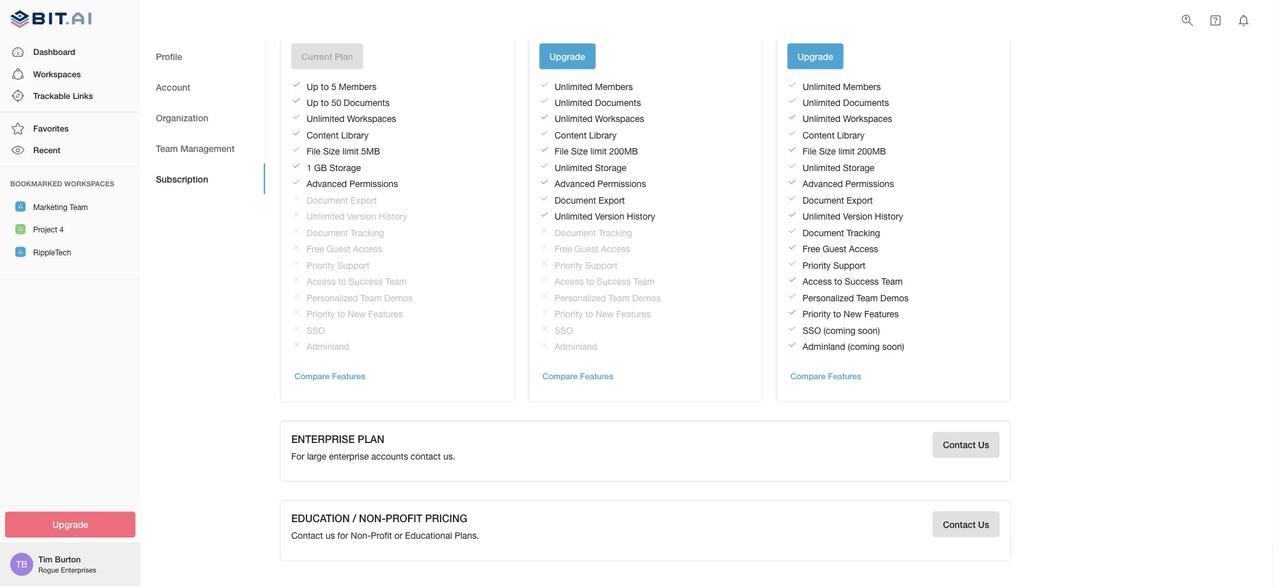 Task type: vqa. For each thing, say whether or not it's contained in the screenshot.
middle Storage
yes



Task type: locate. For each thing, give the bounding box(es) containing it.
3 history from the left
[[875, 212, 903, 222]]

export for upgrade button associated with sso (coming soon) compare features button
[[847, 195, 873, 206]]

2 access to success team from the left
[[555, 277, 655, 287]]

0 horizontal spatial permissions
[[349, 179, 398, 190]]

1 vertical spatial contact
[[943, 520, 976, 530]]

1 horizontal spatial storage
[[595, 163, 627, 173]]

(coming down sso (coming soon)
[[848, 342, 880, 352]]

2 priority to new features from the left
[[555, 309, 651, 320]]

3 demos from the left
[[880, 293, 909, 304]]

0 horizontal spatial content library
[[307, 130, 369, 141]]

0 horizontal spatial access to success team
[[307, 277, 407, 287]]

0 horizontal spatial history
[[379, 212, 407, 222]]

2 export from the left
[[599, 195, 625, 206]]

advanced
[[307, 179, 347, 190], [555, 179, 595, 190], [803, 179, 843, 190]]

0 horizontal spatial file
[[307, 146, 321, 157]]

us for enterprise plan
[[978, 440, 989, 451]]

project 4
[[33, 225, 64, 234]]

features
[[368, 309, 403, 320], [616, 309, 651, 320], [864, 309, 899, 320], [332, 372, 365, 381], [580, 372, 614, 381], [828, 372, 862, 381]]

content library
[[307, 130, 369, 141], [555, 130, 617, 141], [803, 130, 865, 141]]

2 horizontal spatial library
[[837, 130, 865, 141]]

compare
[[295, 372, 330, 381], [543, 372, 578, 381], [791, 372, 826, 381]]

1 horizontal spatial guest
[[575, 244, 599, 255]]

adminland for gb
[[307, 342, 349, 352]]

3 permissions from the left
[[846, 179, 894, 190]]

2 success from the left
[[597, 277, 631, 287]]

0 horizontal spatial demos
[[384, 293, 413, 304]]

guest for upgrade button associated with sso
[[575, 244, 599, 255]]

(coming for adminland
[[848, 342, 880, 352]]

1 horizontal spatial free guest access
[[555, 244, 630, 255]]

3 compare from the left
[[791, 372, 826, 381]]

2 limit from the left
[[590, 146, 607, 157]]

1 version from the left
[[347, 212, 376, 222]]

links
[[73, 91, 93, 101]]

unlimited members
[[555, 81, 633, 92], [803, 81, 881, 92]]

1 horizontal spatial priority to new features
[[555, 309, 651, 320]]

1 sso from the left
[[307, 326, 325, 336]]

2 compare features from the left
[[543, 372, 614, 381]]

priority
[[307, 260, 335, 271], [555, 260, 583, 271], [803, 260, 831, 271], [307, 309, 335, 320], [555, 309, 583, 320], [803, 309, 831, 320]]

2 compare features button from the left
[[539, 367, 617, 386]]

non-
[[359, 513, 386, 525]]

bookmarked workspaces
[[10, 180, 114, 188]]

storage for sso (coming soon)
[[843, 163, 875, 173]]

0 horizontal spatial file size limit 200mb
[[555, 146, 638, 157]]

priority support
[[307, 260, 370, 271], [555, 260, 618, 271], [803, 260, 866, 271]]

demos
[[384, 293, 413, 304], [632, 293, 661, 304], [880, 293, 909, 304]]

0 vertical spatial us
[[978, 440, 989, 451]]

1 us from the top
[[978, 440, 989, 451]]

0 vertical spatial soon)
[[858, 326, 880, 336]]

2 unlimited storage from the left
[[803, 163, 875, 173]]

2 document tracking from the left
[[555, 228, 632, 238]]

up
[[307, 81, 318, 92], [307, 98, 318, 108]]

0 horizontal spatial adminland
[[307, 342, 349, 352]]

1 history from the left
[[379, 212, 407, 222]]

unlimited version history
[[307, 212, 407, 222], [555, 212, 655, 222], [803, 212, 903, 222]]

2 permissions from the left
[[597, 179, 646, 190]]

up to 50 documents
[[307, 98, 390, 108]]

1 horizontal spatial documents
[[595, 98, 641, 108]]

document export for upgrade button associated with sso's compare features button
[[555, 195, 625, 206]]

up left the 5
[[307, 81, 318, 92]]

0 horizontal spatial unlimited workspaces
[[307, 114, 396, 124]]

history
[[379, 212, 407, 222], [627, 212, 655, 222], [875, 212, 903, 222]]

2 horizontal spatial access to success team
[[803, 277, 903, 287]]

compare for upgrade button associated with sso
[[543, 372, 578, 381]]

4
[[59, 225, 64, 234]]

tim burton rogue enterprises
[[38, 555, 96, 575]]

1 horizontal spatial document tracking
[[555, 228, 632, 238]]

2 horizontal spatial document tracking
[[803, 228, 880, 238]]

demos for upgrade button associated with sso (coming soon) compare features button
[[880, 293, 909, 304]]

1 unlimited workspaces from the left
[[307, 114, 396, 124]]

demos for upgrade button associated with sso's compare features button
[[632, 293, 661, 304]]

3 support from the left
[[833, 260, 866, 271]]

document
[[307, 195, 348, 206], [555, 195, 596, 206], [803, 195, 844, 206], [307, 228, 348, 238], [555, 228, 596, 238], [803, 228, 844, 238]]

0 horizontal spatial new
[[348, 309, 366, 320]]

1 vertical spatial contact us
[[943, 520, 989, 530]]

new
[[348, 309, 366, 320], [596, 309, 614, 320], [844, 309, 862, 320]]

1 horizontal spatial support
[[585, 260, 618, 271]]

trackable links
[[33, 91, 93, 101]]

0 horizontal spatial unlimited members
[[555, 81, 633, 92]]

0 horizontal spatial size
[[323, 146, 340, 157]]

tracking
[[351, 228, 384, 238], [599, 228, 632, 238], [847, 228, 880, 238]]

priority to new features for upgrade button associated with sso's compare features button
[[555, 309, 651, 320]]

2 horizontal spatial compare features
[[791, 372, 862, 381]]

2 horizontal spatial advanced permissions
[[803, 179, 894, 190]]

2 horizontal spatial upgrade
[[798, 51, 833, 62]]

2 horizontal spatial permissions
[[846, 179, 894, 190]]

1 access to success team from the left
[[307, 277, 407, 287]]

1 horizontal spatial library
[[589, 130, 617, 141]]

(coming up adminland (coming soon)
[[824, 326, 856, 336]]

2 vertical spatial contact
[[291, 531, 323, 541]]

200mb
[[609, 146, 638, 157], [857, 146, 886, 157]]

3 export from the left
[[847, 195, 873, 206]]

permissions for upgrade button associated with sso (coming soon)
[[846, 179, 894, 190]]

1 tracking from the left
[[351, 228, 384, 238]]

1 vertical spatial up
[[307, 98, 318, 108]]

1 new from the left
[[348, 309, 366, 320]]

access to success team
[[307, 277, 407, 287], [555, 277, 655, 287], [803, 277, 903, 287]]

upgrade for sso (coming soon)
[[798, 51, 833, 62]]

version
[[347, 212, 376, 222], [595, 212, 624, 222], [843, 212, 873, 222]]

2 version from the left
[[595, 212, 624, 222]]

2 history from the left
[[627, 212, 655, 222]]

file
[[307, 146, 321, 157], [555, 146, 569, 157], [803, 146, 817, 157]]

plans.
[[455, 531, 479, 541]]

1 horizontal spatial sso
[[555, 326, 573, 336]]

contact
[[411, 451, 441, 462]]

2 personalized from the left
[[555, 293, 606, 304]]

3 compare features button from the left
[[787, 367, 865, 386]]

2 horizontal spatial size
[[819, 146, 836, 157]]

0 horizontal spatial success
[[349, 277, 383, 287]]

contact for education / non-profit pricing
[[943, 520, 976, 530]]

2 horizontal spatial content library
[[803, 130, 865, 141]]

2 horizontal spatial documents
[[843, 98, 889, 108]]

3 priority to new features from the left
[[803, 309, 899, 320]]

2 guest from the left
[[575, 244, 599, 255]]

2 advanced from the left
[[555, 179, 595, 190]]

2 file from the left
[[555, 146, 569, 157]]

1 horizontal spatial compare features
[[543, 372, 614, 381]]

1 horizontal spatial advanced
[[555, 179, 595, 190]]

1 priority to new features from the left
[[307, 309, 403, 320]]

contact us button for enterprise plan
[[933, 432, 1000, 458]]

1 horizontal spatial unlimited workspaces
[[555, 114, 644, 124]]

0 horizontal spatial version
[[347, 212, 376, 222]]

2 size from the left
[[571, 146, 588, 157]]

3 free from the left
[[803, 244, 820, 255]]

upgrade for sso
[[550, 51, 585, 62]]

2 tracking from the left
[[599, 228, 632, 238]]

0 horizontal spatial advanced permissions
[[307, 179, 398, 190]]

2 storage from the left
[[595, 163, 627, 173]]

2 us from the top
[[978, 520, 989, 530]]

education / non-profit pricing contact us for non-profit or educational plans.
[[291, 513, 479, 541]]

tab list
[[141, 41, 265, 194]]

2 200mb from the left
[[857, 146, 886, 157]]

2 priority support from the left
[[555, 260, 618, 271]]

or
[[395, 531, 403, 541]]

bookmarked
[[10, 180, 62, 188]]

2 unlimited workspaces from the left
[[555, 114, 644, 124]]

1 personalized from the left
[[307, 293, 358, 304]]

soon) for adminland (coming soon)
[[882, 342, 904, 352]]

sso
[[307, 326, 325, 336], [555, 326, 573, 336], [803, 326, 821, 336]]

0 horizontal spatial free guest access
[[307, 244, 382, 255]]

free for first compare features button from left
[[307, 244, 324, 255]]

1
[[307, 163, 312, 173]]

1 horizontal spatial 200mb
[[857, 146, 886, 157]]

0 horizontal spatial document tracking
[[307, 228, 384, 238]]

0 vertical spatial up
[[307, 81, 318, 92]]

free for upgrade button associated with sso (coming soon) compare features button
[[803, 244, 820, 255]]

1 horizontal spatial personalized
[[555, 293, 606, 304]]

2 new from the left
[[596, 309, 614, 320]]

accounts
[[371, 451, 408, 462]]

2 horizontal spatial new
[[844, 309, 862, 320]]

0 horizontal spatial guest
[[327, 244, 351, 255]]

storage
[[330, 163, 361, 173], [595, 163, 627, 173], [843, 163, 875, 173]]

file for upgrade button associated with sso
[[555, 146, 569, 157]]

access to success team for first compare features button from left
[[307, 277, 407, 287]]

sso for 1
[[307, 326, 325, 336]]

0 horizontal spatial unlimited documents
[[555, 98, 641, 108]]

3 priority support from the left
[[803, 260, 866, 271]]

1 horizontal spatial demos
[[632, 293, 661, 304]]

gb
[[314, 163, 327, 173]]

2 horizontal spatial demos
[[880, 293, 909, 304]]

1 horizontal spatial unlimited members
[[803, 81, 881, 92]]

contact us for education / non-profit pricing
[[943, 520, 989, 530]]

1 free from the left
[[307, 244, 324, 255]]

2 advanced permissions from the left
[[555, 179, 646, 190]]

200mb for sso (coming soon)
[[857, 146, 886, 157]]

3 personalized team demos from the left
[[803, 293, 909, 304]]

favorites button
[[0, 118, 141, 140]]

members for sso (coming soon)
[[843, 81, 881, 92]]

support
[[337, 260, 370, 271], [585, 260, 618, 271], [833, 260, 866, 271]]

1 horizontal spatial unlimited version history
[[555, 212, 655, 222]]

1 file from the left
[[307, 146, 321, 157]]

3 document tracking from the left
[[803, 228, 880, 238]]

0 vertical spatial (coming
[[824, 326, 856, 336]]

support for upgrade button associated with sso
[[585, 260, 618, 271]]

0 horizontal spatial soon)
[[858, 326, 880, 336]]

1 adminland from the left
[[307, 342, 349, 352]]

(coming for sso
[[824, 326, 856, 336]]

1 horizontal spatial size
[[571, 146, 588, 157]]

organization link
[[141, 102, 265, 133]]

2 document export from the left
[[555, 195, 625, 206]]

0 vertical spatial contact
[[943, 440, 976, 451]]

limit for upgrade button associated with sso
[[590, 146, 607, 157]]

adminland
[[307, 342, 349, 352], [555, 342, 597, 352], [803, 342, 846, 352]]

0 horizontal spatial support
[[337, 260, 370, 271]]

0 horizontal spatial compare features button
[[291, 367, 369, 386]]

1 horizontal spatial upgrade button
[[539, 44, 596, 69]]

up for up to 50 documents
[[307, 98, 318, 108]]

personalized
[[307, 293, 358, 304], [555, 293, 606, 304], [803, 293, 854, 304]]

history for upgrade button associated with sso's compare features button
[[627, 212, 655, 222]]

1 horizontal spatial upgrade
[[550, 51, 585, 62]]

free
[[307, 244, 324, 255], [555, 244, 572, 255], [803, 244, 820, 255]]

priority to new features
[[307, 309, 403, 320], [555, 309, 651, 320], [803, 309, 899, 320]]

3 unlimited workspaces from the left
[[803, 114, 892, 124]]

3 guest from the left
[[823, 244, 847, 255]]

1 200mb from the left
[[609, 146, 638, 157]]

2 adminland from the left
[[555, 342, 597, 352]]

2 horizontal spatial members
[[843, 81, 881, 92]]

new for upgrade button associated with sso's compare features button
[[596, 309, 614, 320]]

up for up to 5 members
[[307, 81, 318, 92]]

1 members from the left
[[339, 81, 377, 92]]

priority to new features for upgrade button associated with sso (coming soon) compare features button
[[803, 309, 899, 320]]

2 library from the left
[[589, 130, 617, 141]]

3 compare features from the left
[[791, 372, 862, 381]]

access
[[353, 244, 382, 255], [601, 244, 630, 255], [849, 244, 878, 255], [307, 277, 336, 287], [555, 277, 584, 287], [803, 277, 832, 287]]

members for sso
[[595, 81, 633, 92]]

document tracking for upgrade button associated with sso
[[555, 228, 632, 238]]

library
[[341, 130, 369, 141], [589, 130, 617, 141], [837, 130, 865, 141]]

2 demos from the left
[[632, 293, 661, 304]]

success
[[349, 277, 383, 287], [597, 277, 631, 287], [845, 277, 879, 287]]

3 new from the left
[[844, 309, 862, 320]]

1 free guest access from the left
[[307, 244, 382, 255]]

0 horizontal spatial advanced
[[307, 179, 347, 190]]

compare features button for upgrade button associated with sso
[[539, 367, 617, 386]]

1 file size limit 200mb from the left
[[555, 146, 638, 157]]

3 members from the left
[[843, 81, 881, 92]]

2 personalized team demos from the left
[[555, 293, 661, 304]]

2 contact us button from the top
[[933, 512, 1000, 538]]

contact
[[943, 440, 976, 451], [943, 520, 976, 530], [291, 531, 323, 541]]

document export
[[307, 195, 377, 206], [555, 195, 625, 206], [803, 195, 873, 206]]

2 horizontal spatial compare features button
[[787, 367, 865, 386]]

3 library from the left
[[837, 130, 865, 141]]

team
[[156, 143, 178, 153], [70, 203, 88, 212], [385, 277, 407, 287], [633, 277, 655, 287], [881, 277, 903, 287], [360, 293, 382, 304], [609, 293, 630, 304], [857, 293, 878, 304]]

priority support for upgrade button associated with sso's compare features button
[[555, 260, 618, 271]]

1 unlimited members from the left
[[555, 81, 633, 92]]

2 horizontal spatial version
[[843, 212, 873, 222]]

tracking for upgrade button associated with sso (coming soon) compare features button
[[847, 228, 880, 238]]

history for upgrade button associated with sso (coming soon) compare features button
[[875, 212, 903, 222]]

personalized team demos for upgrade button associated with sso
[[555, 293, 661, 304]]

limit for upgrade button associated with sso (coming soon)
[[839, 146, 855, 157]]

3 storage from the left
[[843, 163, 875, 173]]

contact us button
[[933, 432, 1000, 458], [933, 512, 1000, 538]]

1 contact us button from the top
[[933, 432, 1000, 458]]

3 content from the left
[[803, 130, 835, 141]]

1 vertical spatial (coming
[[848, 342, 880, 352]]

compare features for upgrade button associated with sso (coming soon)
[[791, 372, 862, 381]]

unlimited workspaces for upgrade button associated with sso (coming soon)
[[803, 114, 892, 124]]

0 horizontal spatial unlimited version history
[[307, 212, 407, 222]]

1 contact us from the top
[[943, 440, 989, 451]]

1 horizontal spatial new
[[596, 309, 614, 320]]

members
[[339, 81, 377, 92], [595, 81, 633, 92], [843, 81, 881, 92]]

contact inside education / non-profit pricing contact us for non-profit or educational plans.
[[291, 531, 323, 541]]

success for upgrade button associated with sso's compare features button
[[597, 277, 631, 287]]

1 horizontal spatial personalized team demos
[[555, 293, 661, 304]]

2 horizontal spatial priority to new features
[[803, 309, 899, 320]]

2 support from the left
[[585, 260, 618, 271]]

advanced permissions
[[307, 179, 398, 190], [555, 179, 646, 190], [803, 179, 894, 190]]

1 demos from the left
[[384, 293, 413, 304]]

1 horizontal spatial adminland
[[555, 342, 597, 352]]

unlimited storage
[[555, 163, 627, 173], [803, 163, 875, 173]]

1 horizontal spatial soon)
[[882, 342, 904, 352]]

2 horizontal spatial adminland
[[803, 342, 846, 352]]

1 permissions from the left
[[349, 179, 398, 190]]

trackable links button
[[0, 85, 141, 107]]

export for upgrade button associated with sso's compare features button
[[599, 195, 625, 206]]

1 horizontal spatial compare features button
[[539, 367, 617, 386]]

tim
[[38, 555, 52, 565]]

upgrade button for sso (coming soon)
[[787, 44, 844, 69]]

1 unlimited storage from the left
[[555, 163, 627, 173]]

permissions for upgrade button associated with sso
[[597, 179, 646, 190]]

document tracking for upgrade button associated with sso (coming soon)
[[803, 228, 880, 238]]

1 horizontal spatial unlimited storage
[[803, 163, 875, 173]]

marketing
[[33, 203, 67, 212]]

2 horizontal spatial file
[[803, 146, 817, 157]]

library for upgrade button associated with sso
[[589, 130, 617, 141]]

1 horizontal spatial priority support
[[555, 260, 618, 271]]

0 horizontal spatial content
[[307, 130, 339, 141]]

content
[[307, 130, 339, 141], [555, 130, 587, 141], [803, 130, 835, 141]]

guest for upgrade button associated with sso (coming soon)
[[823, 244, 847, 255]]

3 document export from the left
[[803, 195, 873, 206]]

1 vertical spatial us
[[978, 520, 989, 530]]

0 horizontal spatial 200mb
[[609, 146, 638, 157]]

enterprises
[[61, 566, 96, 575]]

1 horizontal spatial permissions
[[597, 179, 646, 190]]

0 vertical spatial contact us
[[943, 440, 989, 451]]

non-
[[351, 531, 371, 541]]

2 free from the left
[[555, 244, 572, 255]]

2 horizontal spatial export
[[847, 195, 873, 206]]

contact us button for education / non-profit pricing
[[933, 512, 1000, 538]]

enterprise
[[291, 433, 355, 446]]

compare for upgrade button associated with sso (coming soon)
[[791, 372, 826, 381]]

permissions
[[349, 179, 398, 190], [597, 179, 646, 190], [846, 179, 894, 190]]

3 version from the left
[[843, 212, 873, 222]]

1 horizontal spatial file size limit 200mb
[[803, 146, 886, 157]]

2 documents from the left
[[595, 98, 641, 108]]

1 horizontal spatial free
[[555, 244, 572, 255]]

export for first compare features button from left
[[351, 195, 377, 206]]

document export for upgrade button associated with sso (coming soon) compare features button
[[803, 195, 873, 206]]

unlimited documents
[[555, 98, 641, 108], [803, 98, 889, 108]]

contact for enterprise plan
[[943, 440, 976, 451]]

200mb for sso
[[609, 146, 638, 157]]

1 horizontal spatial export
[[599, 195, 625, 206]]

to
[[321, 81, 329, 92], [321, 98, 329, 108], [338, 277, 346, 287], [586, 277, 594, 287], [834, 277, 842, 287], [337, 309, 345, 320], [585, 309, 593, 320], [833, 309, 841, 320]]

2 up from the top
[[307, 98, 318, 108]]

1 horizontal spatial document export
[[555, 195, 625, 206]]

0 horizontal spatial documents
[[344, 98, 390, 108]]

educational
[[405, 531, 452, 541]]

3 documents from the left
[[843, 98, 889, 108]]

personalized team demos
[[307, 293, 413, 304], [555, 293, 661, 304], [803, 293, 909, 304]]

unlimited
[[555, 81, 593, 92], [803, 81, 841, 92], [555, 98, 593, 108], [803, 98, 841, 108], [307, 114, 345, 124], [555, 114, 593, 124], [803, 114, 841, 124], [555, 163, 593, 173], [803, 163, 841, 173], [307, 212, 345, 222], [555, 212, 593, 222], [803, 212, 841, 222]]

3 success from the left
[[845, 277, 879, 287]]

0 horizontal spatial compare
[[295, 372, 330, 381]]

subscription link
[[141, 164, 265, 194]]

up left 50
[[307, 98, 318, 108]]

0 horizontal spatial personalized
[[307, 293, 358, 304]]

0 horizontal spatial tracking
[[351, 228, 384, 238]]

guest
[[327, 244, 351, 255], [575, 244, 599, 255], [823, 244, 847, 255]]

0 horizontal spatial unlimited storage
[[555, 163, 627, 173]]

burton
[[55, 555, 81, 565]]

0 horizontal spatial members
[[339, 81, 377, 92]]

unlimited workspaces for upgrade button associated with sso
[[555, 114, 644, 124]]

document export for first compare features button from left
[[307, 195, 377, 206]]

tb
[[16, 559, 27, 570]]

2 horizontal spatial tracking
[[847, 228, 880, 238]]

3 advanced permissions from the left
[[803, 179, 894, 190]]

demos for first compare features button from left
[[384, 293, 413, 304]]

rippletech button
[[0, 241, 141, 263]]

2 unlimited members from the left
[[803, 81, 881, 92]]

2 horizontal spatial sso
[[803, 326, 821, 336]]

favorites
[[33, 123, 69, 133]]

2 horizontal spatial success
[[845, 277, 879, 287]]

document tracking
[[307, 228, 384, 238], [555, 228, 632, 238], [803, 228, 880, 238]]

success for first compare features button from left
[[349, 277, 383, 287]]

2 horizontal spatial guest
[[823, 244, 847, 255]]



Task type: describe. For each thing, give the bounding box(es) containing it.
3 content library from the left
[[803, 130, 865, 141]]

us
[[326, 531, 335, 541]]

0 horizontal spatial upgrade button
[[5, 512, 135, 538]]

sso for unlimited
[[555, 326, 573, 336]]

us.
[[443, 451, 455, 462]]

project
[[33, 225, 57, 234]]

50
[[331, 98, 341, 108]]

3 unlimited version history from the left
[[803, 212, 903, 222]]

workspaces inside button
[[33, 69, 81, 79]]

1 compare features from the left
[[295, 372, 365, 381]]

1 compare features button from the left
[[291, 367, 369, 386]]

success for upgrade button associated with sso (coming soon) compare features button
[[845, 277, 879, 287]]

1 content library from the left
[[307, 130, 369, 141]]

support for upgrade button associated with sso (coming soon)
[[833, 260, 866, 271]]

profile link
[[141, 41, 265, 72]]

1 storage from the left
[[330, 163, 361, 173]]

marketing team button
[[0, 195, 141, 218]]

file size limit 200mb for sso (coming soon)
[[803, 146, 886, 157]]

access to success team for upgrade button associated with sso (coming soon) compare features button
[[803, 277, 903, 287]]

enterprise
[[329, 451, 369, 462]]

marketing team
[[33, 203, 88, 212]]

1 compare from the left
[[295, 372, 330, 381]]

size for upgrade button associated with sso
[[571, 146, 588, 157]]

1 support from the left
[[337, 260, 370, 271]]

profit
[[371, 531, 392, 541]]

soon) for sso (coming soon)
[[858, 326, 880, 336]]

compare features button for upgrade button associated with sso (coming soon)
[[787, 367, 865, 386]]

rogue
[[38, 566, 59, 575]]

access to success team for upgrade button associated with sso's compare features button
[[555, 277, 655, 287]]

education
[[291, 513, 350, 525]]

advanced permissions for upgrade button associated with sso
[[555, 179, 646, 190]]

free for upgrade button associated with sso's compare features button
[[555, 244, 572, 255]]

tracking for upgrade button associated with sso's compare features button
[[599, 228, 632, 238]]

management
[[180, 143, 235, 153]]

2 free guest access from the left
[[555, 244, 630, 255]]

contact us for enterprise plan
[[943, 440, 989, 451]]

1 documents from the left
[[344, 98, 390, 108]]

3 sso from the left
[[803, 326, 821, 336]]

large
[[307, 451, 327, 462]]

enterprise plan for large enterprise accounts contact us.
[[291, 433, 455, 462]]

priority support for first compare features button from left
[[307, 260, 370, 271]]

personalized team demos for upgrade button associated with sso (coming soon)
[[803, 293, 909, 304]]

us for education / non-profit pricing
[[978, 520, 989, 530]]

1 limit from the left
[[342, 146, 359, 157]]

file size limit 5mb
[[307, 146, 380, 157]]

advanced permissions for upgrade button associated with sso (coming soon)
[[803, 179, 894, 190]]

library for upgrade button associated with sso (coming soon)
[[837, 130, 865, 141]]

recent button
[[0, 140, 141, 161]]

dashboard
[[33, 47, 75, 57]]

account
[[156, 82, 190, 92]]

workspaces button
[[0, 63, 141, 85]]

profit
[[386, 513, 422, 525]]

1 unlimited version history from the left
[[307, 212, 407, 222]]

tab list containing profile
[[141, 41, 265, 194]]

project 4 button
[[0, 218, 141, 241]]

plan
[[358, 433, 384, 446]]

documents for sso
[[595, 98, 641, 108]]

3 free guest access from the left
[[803, 244, 878, 255]]

priority to new features for first compare features button from left
[[307, 309, 403, 320]]

3 adminland from the left
[[803, 342, 846, 352]]

1 content from the left
[[307, 130, 339, 141]]

for
[[291, 451, 305, 462]]

account link
[[141, 72, 265, 102]]

unlimited documents for sso (coming soon)
[[803, 98, 889, 108]]

unlimited storage for sso
[[555, 163, 627, 173]]

rippletech
[[33, 248, 71, 257]]

recent
[[33, 145, 60, 155]]

size for upgrade button associated with sso (coming soon)
[[819, 146, 836, 157]]

up to 5 members
[[307, 81, 377, 92]]

adminland for storage
[[555, 342, 597, 352]]

1 advanced permissions from the left
[[307, 179, 398, 190]]

storage for sso
[[595, 163, 627, 173]]

for
[[338, 531, 348, 541]]

dashboard button
[[0, 41, 141, 63]]

1 document tracking from the left
[[307, 228, 384, 238]]

1 personalized team demos from the left
[[307, 293, 413, 304]]

documents for sso (coming soon)
[[843, 98, 889, 108]]

1 advanced from the left
[[307, 179, 347, 190]]

1 size from the left
[[323, 146, 340, 157]]

1 gb storage
[[307, 163, 361, 173]]

tracking for first compare features button from left
[[351, 228, 384, 238]]

new for first compare features button from left
[[348, 309, 366, 320]]

file size limit 200mb for sso
[[555, 146, 638, 157]]

2 unlimited version history from the left
[[555, 212, 655, 222]]

unlimited documents for sso
[[555, 98, 641, 108]]

5
[[331, 81, 336, 92]]

workspaces
[[64, 180, 114, 188]]

team management link
[[141, 133, 265, 164]]

1 library from the left
[[341, 130, 369, 141]]

profile
[[156, 51, 182, 61]]

3 personalized from the left
[[803, 293, 854, 304]]

unlimited members for sso
[[555, 81, 633, 92]]

3 advanced from the left
[[803, 179, 843, 190]]

file for upgrade button associated with sso (coming soon)
[[803, 146, 817, 157]]

1 guest from the left
[[327, 244, 351, 255]]

team inside button
[[70, 203, 88, 212]]

0 horizontal spatial upgrade
[[52, 520, 88, 530]]

pricing
[[425, 513, 467, 525]]

2 content library from the left
[[555, 130, 617, 141]]

unlimited storage for sso (coming soon)
[[803, 163, 875, 173]]

sso (coming soon)
[[803, 326, 880, 336]]

/
[[353, 513, 356, 525]]

adminland (coming soon)
[[803, 342, 904, 352]]

organization
[[156, 112, 208, 123]]

subscription
[[156, 174, 208, 184]]

5mb
[[361, 146, 380, 157]]

team management
[[156, 143, 235, 153]]

unlimited members for sso (coming soon)
[[803, 81, 881, 92]]

new for upgrade button associated with sso (coming soon) compare features button
[[844, 309, 862, 320]]

2 content from the left
[[555, 130, 587, 141]]

upgrade button for sso
[[539, 44, 596, 69]]

priority support for upgrade button associated with sso (coming soon) compare features button
[[803, 260, 866, 271]]

history for first compare features button from left
[[379, 212, 407, 222]]

trackable
[[33, 91, 70, 101]]

compare features for upgrade button associated with sso
[[543, 372, 614, 381]]



